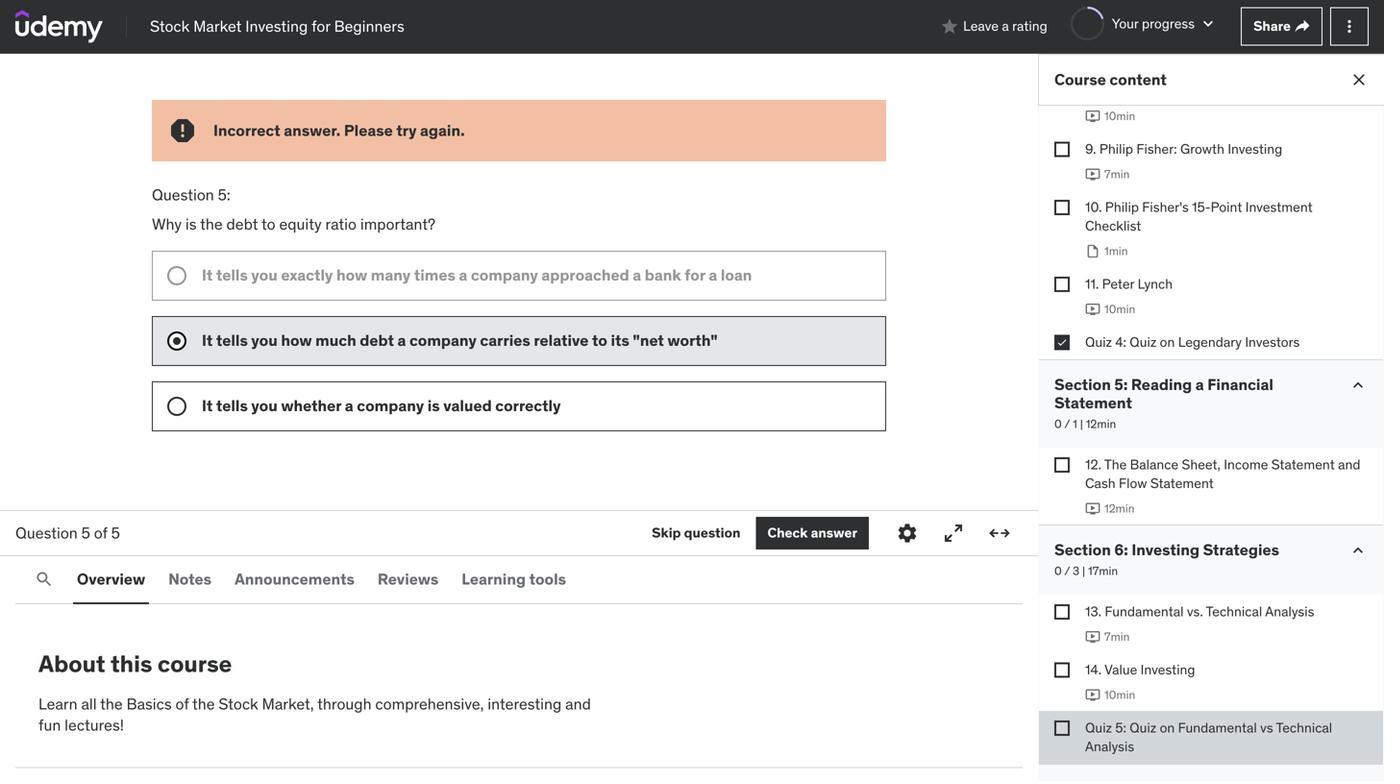 Task type: describe. For each thing, give the bounding box(es) containing it.
2 vertical spatial statement
[[1151, 475, 1214, 492]]

xsmall image inside share button
[[1295, 19, 1310, 34]]

it tells you how much debt a company carries relative to its "net worth"
[[202, 330, 721, 350]]

important?
[[360, 214, 435, 234]]

this
[[110, 650, 152, 679]]

announcements
[[235, 569, 355, 589]]

it for it tells you whether a company is valued correctly
[[202, 396, 213, 416]]

reading
[[1131, 375, 1192, 394]]

tells for it tells you exactly how many times a company approached a bank for a loan
[[216, 265, 248, 285]]

checklist
[[1085, 217, 1141, 235]]

0 inside section 6: investing strategies 0 / 3 | 17min
[[1055, 564, 1062, 579]]

answer.
[[284, 121, 341, 140]]

beginners
[[334, 16, 404, 36]]

learning tools
[[462, 569, 566, 589]]

0 vertical spatial technical
[[1206, 603, 1262, 621]]

1 vertical spatial small image
[[1349, 376, 1368, 395]]

statement for income
[[1272, 456, 1335, 473]]

play the balance sheet, income statement and cash flow statement image
[[1085, 501, 1101, 517]]

debt for to
[[226, 214, 258, 234]]

it tells you exactly how many times a company approached a bank for a loan
[[202, 265, 752, 285]]

your progress
[[1112, 15, 1195, 32]]

10. philip fisher's 15-point investment checklist
[[1085, 198, 1313, 235]]

check answer
[[768, 524, 857, 542]]

progress
[[1142, 15, 1195, 32]]

question
[[684, 524, 741, 542]]

7min for fundamental
[[1105, 630, 1130, 645]]

answer
[[811, 524, 857, 542]]

all
[[81, 694, 97, 714]]

legendary
[[1178, 333, 1242, 351]]

learn all the basics of the stock market, through comprehensive, interesting and fun lectures!
[[38, 694, 591, 736]]

3
[[1073, 564, 1080, 579]]

loan
[[721, 265, 752, 285]]

13.
[[1085, 603, 1102, 621]]

small image inside your progress dropdown button
[[1199, 14, 1218, 33]]

investing for section 6: investing strategies 0 / 3 | 17min
[[1132, 540, 1200, 560]]

relative
[[534, 330, 589, 350]]

play philip fisher: growth investing image
[[1085, 167, 1101, 182]]

worth"
[[668, 330, 718, 350]]

1 vertical spatial company
[[409, 330, 477, 350]]

12min inside 'section 5: reading a financial statement 0 / 1 | 12min'
[[1086, 417, 1116, 432]]

13. fundamental vs. technical analysis
[[1085, 603, 1315, 621]]

question 5: why is the debt to equity ratio important?
[[152, 185, 439, 234]]

approached
[[542, 265, 629, 285]]

fullscreen image
[[942, 522, 965, 545]]

question for question 5 of 5
[[15, 523, 78, 543]]

fisher:
[[1137, 140, 1177, 158]]

2 5 from the left
[[111, 523, 120, 543]]

many
[[371, 265, 411, 285]]

| inside 'section 5: reading a financial statement 0 / 1 | 12min'
[[1080, 417, 1083, 432]]

exactly
[[281, 265, 333, 285]]

0 inside 'section 5: reading a financial statement 0 / 1 | 12min'
[[1055, 417, 1062, 432]]

basics
[[126, 694, 172, 714]]

play peter lynch image
[[1085, 302, 1101, 317]]

is inside group
[[428, 396, 440, 416]]

and inside learn all the basics of the stock market, through comprehensive, interesting and fun lectures!
[[565, 694, 591, 714]]

fisher's
[[1142, 198, 1189, 216]]

stock inside learn all the basics of the stock market, through comprehensive, interesting and fun lectures!
[[219, 694, 258, 714]]

small image inside leave a rating button
[[940, 17, 960, 36]]

again.
[[420, 121, 465, 140]]

notes
[[168, 569, 212, 589]]

a left bank
[[633, 265, 641, 285]]

lynch
[[1138, 275, 1173, 293]]

1 5 from the left
[[81, 523, 90, 543]]

quiz right 4:
[[1130, 333, 1157, 351]]

vs.
[[1187, 603, 1203, 621]]

9.
[[1085, 140, 1096, 158]]

section 5: reading a financial statement button
[[1055, 375, 1333, 413]]

fundamental inside quiz 5: quiz on fundamental vs technical analysis
[[1178, 719, 1257, 737]]

carries
[[480, 330, 530, 350]]

1 vertical spatial 12min
[[1105, 502, 1135, 516]]

1 horizontal spatial small image
[[1349, 541, 1368, 560]]

course
[[157, 650, 232, 679]]

stock market investing for beginners link
[[150, 16, 404, 37]]

skip question
[[652, 524, 741, 542]]

learn
[[38, 694, 78, 714]]

| inside section 6: investing strategies 0 / 3 | 17min
[[1082, 564, 1085, 579]]

11. peter lynch
[[1085, 275, 1173, 293]]

overview button
[[73, 557, 149, 603]]

philip for 9.
[[1100, 140, 1133, 158]]

tools
[[529, 569, 566, 589]]

1 10min from the top
[[1105, 109, 1136, 124]]

a right much
[[397, 330, 406, 350]]

12. the balance sheet, income statement and cash flow statement
[[1085, 456, 1361, 492]]

share
[[1254, 17, 1291, 35]]

market
[[193, 16, 242, 36]]

it for it tells you how much debt a company carries relative to its "net worth"
[[202, 330, 213, 350]]

the right all
[[100, 694, 123, 714]]

2 vertical spatial company
[[357, 396, 424, 416]]

growth
[[1180, 140, 1225, 158]]

the inside question 5: why is the debt to equity ratio important?
[[200, 214, 223, 234]]

correctly
[[495, 396, 561, 416]]

14. value investing
[[1085, 661, 1195, 679]]

tells for it tells you whether a company is valued correctly
[[216, 396, 248, 416]]

1min
[[1105, 244, 1128, 259]]

leave a rating button
[[940, 3, 1048, 50]]

market,
[[262, 694, 314, 714]]

point
[[1211, 198, 1242, 216]]

about this course
[[38, 650, 232, 679]]

skip question button
[[652, 517, 741, 550]]

12.
[[1085, 456, 1102, 473]]

quiz 5: quiz on fundamental vs technical analysis
[[1085, 719, 1333, 755]]

0 vertical spatial fundamental
[[1105, 603, 1184, 621]]

on for legendary
[[1160, 333, 1175, 351]]

5: for section
[[1115, 375, 1128, 394]]

times
[[414, 265, 456, 285]]

please
[[344, 121, 393, 140]]

0 vertical spatial company
[[471, 265, 538, 285]]

analysis inside quiz 5: quiz on fundamental vs technical analysis
[[1085, 738, 1135, 755]]

reviews
[[378, 569, 439, 589]]

a right whether at the left bottom
[[345, 396, 353, 416]]

9. philip fisher: growth investing
[[1085, 140, 1283, 158]]

value
[[1105, 661, 1137, 679]]

balance
[[1130, 456, 1179, 473]]

income
[[1224, 456, 1268, 473]]

10.
[[1085, 198, 1102, 216]]

why is the debt to equity ratio important? group
[[152, 251, 886, 431]]

quiz down play value investing icon
[[1085, 719, 1112, 737]]

11.
[[1085, 275, 1099, 293]]

it for it tells you exactly how many times a company approached a bank for a loan
[[202, 265, 213, 285]]

course
[[1055, 70, 1106, 89]]

of inside learn all the basics of the stock market, through comprehensive, interesting and fun lectures!
[[175, 694, 189, 714]]

xsmall image for 14.
[[1055, 663, 1070, 678]]

0 vertical spatial for
[[312, 16, 330, 36]]

overview
[[77, 569, 145, 589]]

course content
[[1055, 70, 1167, 89]]

and inside 12. the balance sheet, income statement and cash flow statement
[[1338, 456, 1361, 473]]

6:
[[1115, 540, 1128, 560]]

investors
[[1245, 333, 1300, 351]]

you for whether
[[251, 396, 278, 416]]

lectures!
[[65, 716, 124, 736]]

check
[[768, 524, 808, 542]]

question 5 of 5
[[15, 523, 120, 543]]



Task type: vqa. For each thing, say whether or not it's contained in the screenshot.
bottommost of
yes



Task type: locate. For each thing, give the bounding box(es) containing it.
0 vertical spatial section
[[1055, 375, 1111, 394]]

on inside quiz 5: quiz on fundamental vs technical analysis
[[1160, 719, 1175, 737]]

on down 14. value investing on the bottom
[[1160, 719, 1175, 737]]

0 horizontal spatial statement
[[1055, 393, 1132, 413]]

5: down value
[[1115, 719, 1127, 737]]

xsmall image for 10.
[[1055, 200, 1070, 215]]

section up 3
[[1055, 540, 1111, 560]]

0 vertical spatial is
[[185, 214, 197, 234]]

investing inside section 6: investing strategies 0 / 3 | 17min
[[1132, 540, 1200, 560]]

17min
[[1088, 564, 1118, 579]]

1 vertical spatial and
[[565, 694, 591, 714]]

play value investing image
[[1085, 688, 1101, 703]]

statement for financial
[[1055, 393, 1132, 413]]

1 horizontal spatial and
[[1338, 456, 1361, 473]]

1 horizontal spatial statement
[[1151, 475, 1214, 492]]

0 vertical spatial small image
[[1199, 14, 1218, 33]]

10min right play warren buffett: value investing image
[[1105, 109, 1136, 124]]

fundamental
[[1105, 603, 1184, 621], [1178, 719, 1257, 737]]

1 vertical spatial on
[[1160, 719, 1175, 737]]

section 6: investing strategies button
[[1055, 540, 1280, 560]]

on left legendary
[[1160, 333, 1175, 351]]

leave
[[963, 17, 999, 35]]

1 vertical spatial question
[[15, 523, 78, 543]]

philip for 10.
[[1105, 198, 1139, 216]]

2 vertical spatial 5:
[[1115, 719, 1127, 737]]

3 you from the top
[[251, 396, 278, 416]]

1 vertical spatial 5:
[[1115, 375, 1128, 394]]

xsmall image
[[1295, 19, 1310, 34], [1055, 277, 1070, 292], [1055, 335, 1070, 350], [1055, 458, 1070, 473], [1055, 605, 1070, 620], [1055, 721, 1070, 736]]

7min right the play fundamental vs. technical analysis 'icon'
[[1105, 630, 1130, 645]]

equity
[[279, 214, 322, 234]]

of right the basics
[[175, 694, 189, 714]]

2 tells from the top
[[216, 330, 248, 350]]

0 vertical spatial of
[[94, 523, 107, 543]]

1 horizontal spatial technical
[[1276, 719, 1333, 737]]

1 horizontal spatial 5
[[111, 523, 120, 543]]

1 horizontal spatial question
[[152, 185, 214, 205]]

1 0 from the top
[[1055, 417, 1062, 432]]

fun
[[38, 716, 61, 736]]

section 6: investing strategies 0 / 3 | 17min
[[1055, 540, 1280, 579]]

| right 1
[[1080, 417, 1083, 432]]

/ inside 'section 5: reading a financial statement 0 / 1 | 12min'
[[1064, 417, 1070, 432]]

1
[[1073, 417, 1077, 432]]

is left "valued"
[[428, 396, 440, 416]]

1 7min from the top
[[1105, 167, 1130, 182]]

a right reading
[[1196, 375, 1204, 394]]

investing for 14. value investing
[[1141, 661, 1195, 679]]

1 vertical spatial /
[[1064, 564, 1070, 579]]

technical right vs
[[1276, 719, 1333, 737]]

2 vertical spatial xsmall image
[[1055, 663, 1070, 678]]

0 vertical spatial stock
[[150, 16, 190, 36]]

question for question 5: why is the debt to equity ratio important?
[[152, 185, 214, 205]]

2 vertical spatial 10min
[[1105, 688, 1136, 703]]

it
[[202, 265, 213, 285], [202, 330, 213, 350], [202, 396, 213, 416]]

1 vertical spatial section
[[1055, 540, 1111, 560]]

0 horizontal spatial question
[[15, 523, 78, 543]]

0 vertical spatial tells
[[216, 265, 248, 285]]

2 vertical spatial tells
[[216, 396, 248, 416]]

0 horizontal spatial of
[[94, 523, 107, 543]]

1 horizontal spatial is
[[428, 396, 440, 416]]

is inside question 5: why is the debt to equity ratio important?
[[185, 214, 197, 234]]

quiz left 4:
[[1085, 333, 1112, 351]]

debt left the equity
[[226, 214, 258, 234]]

2 vertical spatial you
[[251, 396, 278, 416]]

tells for it tells you how much debt a company carries relative to its "net worth"
[[216, 330, 248, 350]]

statement down sheet,
[[1151, 475, 1214, 492]]

5
[[81, 523, 90, 543], [111, 523, 120, 543]]

1 horizontal spatial debt
[[360, 330, 394, 350]]

sidebar element
[[1038, 4, 1384, 782]]

"net
[[633, 330, 664, 350]]

content
[[1110, 70, 1167, 89]]

1 vertical spatial to
[[592, 330, 607, 350]]

0 horizontal spatial analysis
[[1085, 738, 1135, 755]]

1 on from the top
[[1160, 333, 1175, 351]]

stock market investing for beginners
[[150, 16, 404, 36]]

12min right play the balance sheet, income statement and cash flow statement image
[[1105, 502, 1135, 516]]

interesting
[[488, 694, 562, 714]]

a
[[1002, 17, 1009, 35], [459, 265, 467, 285], [633, 265, 641, 285], [709, 265, 717, 285], [397, 330, 406, 350], [1196, 375, 1204, 394], [345, 396, 353, 416]]

philip inside 10. philip fisher's 15-point investment checklist
[[1105, 198, 1139, 216]]

you left exactly
[[251, 265, 278, 285]]

tells
[[216, 265, 248, 285], [216, 330, 248, 350], [216, 396, 248, 416]]

statement
[[1055, 393, 1132, 413], [1272, 456, 1335, 473], [1151, 475, 1214, 492]]

10min down peter
[[1105, 302, 1136, 317]]

2 10min from the top
[[1105, 302, 1136, 317]]

how left many at the top left
[[336, 265, 367, 285]]

to
[[261, 214, 276, 234], [592, 330, 607, 350]]

1 vertical spatial you
[[251, 330, 278, 350]]

1 vertical spatial analysis
[[1085, 738, 1135, 755]]

0 left 1
[[1055, 417, 1062, 432]]

0 horizontal spatial technical
[[1206, 603, 1262, 621]]

question up search image
[[15, 523, 78, 543]]

question
[[152, 185, 214, 205], [15, 523, 78, 543]]

of up overview at the bottom of page
[[94, 523, 107, 543]]

the
[[200, 214, 223, 234], [100, 694, 123, 714], [192, 694, 215, 714]]

for right bank
[[685, 265, 705, 285]]

/ left 3
[[1064, 564, 1070, 579]]

a left loan
[[709, 265, 717, 285]]

2 it from the top
[[202, 330, 213, 350]]

you for exactly
[[251, 265, 278, 285]]

1 horizontal spatial how
[[336, 265, 367, 285]]

xsmall image for 9.
[[1055, 142, 1070, 157]]

section 5: reading a financial statement 0 / 1 | 12min
[[1055, 375, 1274, 432]]

1 vertical spatial 10min
[[1105, 302, 1136, 317]]

14.
[[1085, 661, 1102, 679]]

0
[[1055, 417, 1062, 432], [1055, 564, 1062, 579]]

0 vertical spatial small image
[[940, 17, 960, 36]]

to left the equity
[[261, 214, 276, 234]]

sheet,
[[1182, 456, 1221, 473]]

for inside why is the debt to equity ratio important? group
[[685, 265, 705, 285]]

a right times
[[459, 265, 467, 285]]

flow
[[1119, 475, 1147, 492]]

the down course
[[192, 694, 215, 714]]

fundamental left vs
[[1178, 719, 1257, 737]]

stock left the market,
[[219, 694, 258, 714]]

bank
[[645, 265, 681, 285]]

1 vertical spatial |
[[1082, 564, 1085, 579]]

a inside button
[[1002, 17, 1009, 35]]

you left whether at the left bottom
[[251, 396, 278, 416]]

the right why
[[200, 214, 223, 234]]

1 vertical spatial statement
[[1272, 456, 1335, 473]]

is right why
[[185, 214, 197, 234]]

close course content sidebar image
[[1350, 70, 1369, 89]]

1 / from the top
[[1064, 417, 1070, 432]]

0 vertical spatial debt
[[226, 214, 258, 234]]

xsmall image
[[1055, 142, 1070, 157], [1055, 200, 1070, 215], [1055, 663, 1070, 678]]

small image
[[1199, 14, 1218, 33], [1349, 541, 1368, 560]]

1 vertical spatial stock
[[219, 694, 258, 714]]

5: inside quiz 5: quiz on fundamental vs technical analysis
[[1115, 719, 1127, 737]]

financial
[[1208, 375, 1274, 394]]

0 vertical spatial on
[[1160, 333, 1175, 351]]

ratio
[[325, 214, 357, 234]]

0 horizontal spatial small image
[[1199, 14, 1218, 33]]

you left much
[[251, 330, 278, 350]]

notes button
[[164, 557, 215, 603]]

| right 3
[[1082, 564, 1085, 579]]

why
[[152, 214, 182, 234]]

1 horizontal spatial analysis
[[1265, 603, 1315, 621]]

0 horizontal spatial to
[[261, 214, 276, 234]]

0 vertical spatial |
[[1080, 417, 1083, 432]]

1 vertical spatial tells
[[216, 330, 248, 350]]

company left the carries
[[409, 330, 477, 350]]

xsmall image left 14.
[[1055, 663, 1070, 678]]

|
[[1080, 417, 1083, 432], [1082, 564, 1085, 579]]

1 vertical spatial how
[[281, 330, 312, 350]]

0 vertical spatial 10min
[[1105, 109, 1136, 124]]

statement right income
[[1272, 456, 1335, 473]]

analysis down strategies
[[1265, 603, 1315, 621]]

debt right much
[[360, 330, 394, 350]]

investing for stock market investing for beginners
[[245, 16, 308, 36]]

try
[[396, 121, 417, 140]]

philip right 9.
[[1100, 140, 1133, 158]]

leave a rating
[[963, 17, 1048, 35]]

3 10min from the top
[[1105, 688, 1136, 703]]

quiz down 14. value investing on the bottom
[[1130, 719, 1157, 737]]

peter
[[1102, 275, 1135, 293]]

rating
[[1012, 17, 1048, 35]]

through
[[317, 694, 372, 714]]

0 vertical spatial /
[[1064, 417, 1070, 432]]

0 left 3
[[1055, 564, 1062, 579]]

2 on from the top
[[1160, 719, 1175, 737]]

it tells you whether a company is valued correctly
[[202, 396, 564, 416]]

how
[[336, 265, 367, 285], [281, 330, 312, 350]]

company up the carries
[[471, 265, 538, 285]]

the
[[1104, 456, 1127, 473]]

1 horizontal spatial stock
[[219, 694, 258, 714]]

2 0 from the top
[[1055, 564, 1062, 579]]

3 tells from the top
[[216, 396, 248, 416]]

actions image
[[1340, 17, 1359, 36]]

0 horizontal spatial and
[[565, 694, 591, 714]]

technical
[[1206, 603, 1262, 621], [1276, 719, 1333, 737]]

3 xsmall image from the top
[[1055, 663, 1070, 678]]

15-
[[1192, 198, 1211, 216]]

1 vertical spatial it
[[202, 330, 213, 350]]

0 vertical spatial analysis
[[1265, 603, 1315, 621]]

section up 1
[[1055, 375, 1111, 394]]

investing right growth
[[1228, 140, 1283, 158]]

1 vertical spatial 7min
[[1105, 630, 1130, 645]]

to left its
[[592, 330, 607, 350]]

0 vertical spatial 0
[[1055, 417, 1062, 432]]

5: for question
[[218, 185, 230, 205]]

0 vertical spatial it
[[202, 265, 213, 285]]

1 xsmall image from the top
[[1055, 142, 1070, 157]]

to inside question 5: why is the debt to equity ratio important?
[[261, 214, 276, 234]]

0 vertical spatial philip
[[1100, 140, 1133, 158]]

company
[[471, 265, 538, 285], [409, 330, 477, 350], [357, 396, 424, 416]]

5: down incorrect
[[218, 185, 230, 205]]

2 horizontal spatial statement
[[1272, 456, 1335, 473]]

technical inside quiz 5: quiz on fundamental vs technical analysis
[[1276, 719, 1333, 737]]

0 vertical spatial question
[[152, 185, 214, 205]]

section for /
[[1055, 540, 1111, 560]]

1 vertical spatial fundamental
[[1178, 719, 1257, 737]]

1 vertical spatial technical
[[1276, 719, 1333, 737]]

investing right 6:
[[1132, 540, 1200, 560]]

2 / from the top
[[1064, 564, 1070, 579]]

statement up 1
[[1055, 393, 1132, 413]]

for
[[312, 16, 330, 36], [685, 265, 705, 285]]

0 vertical spatial xsmall image
[[1055, 142, 1070, 157]]

investing
[[245, 16, 308, 36], [1228, 140, 1283, 158], [1132, 540, 1200, 560], [1141, 661, 1195, 679]]

0 horizontal spatial is
[[185, 214, 197, 234]]

5: inside 'section 5: reading a financial statement 0 / 1 | 12min'
[[1115, 375, 1128, 394]]

0 horizontal spatial stock
[[150, 16, 190, 36]]

search image
[[35, 570, 54, 589]]

/ inside section 6: investing strategies 0 / 3 | 17min
[[1064, 564, 1070, 579]]

1 vertical spatial xsmall image
[[1055, 200, 1070, 215]]

and
[[1338, 456, 1361, 473], [565, 694, 591, 714]]

1 horizontal spatial of
[[175, 694, 189, 714]]

1 vertical spatial philip
[[1105, 198, 1139, 216]]

7min right play philip fisher: growth investing icon
[[1105, 167, 1130, 182]]

10min for value
[[1105, 688, 1136, 703]]

0 horizontal spatial how
[[281, 330, 312, 350]]

0 vertical spatial to
[[261, 214, 276, 234]]

statement inside 'section 5: reading a financial statement 0 / 1 | 12min'
[[1055, 393, 1132, 413]]

5: for quiz
[[1115, 719, 1127, 737]]

your
[[1112, 15, 1139, 32]]

0 horizontal spatial debt
[[226, 214, 258, 234]]

cash
[[1085, 475, 1116, 492]]

for left beginners
[[312, 16, 330, 36]]

valued
[[443, 396, 492, 416]]

start philip fisher's 15-point investment checklist image
[[1085, 244, 1101, 259]]

strategies
[[1203, 540, 1280, 560]]

10min for peter
[[1105, 302, 1136, 317]]

7min for philip
[[1105, 167, 1130, 182]]

a inside 'section 5: reading a financial statement 0 / 1 | 12min'
[[1196, 375, 1204, 394]]

incorrect
[[213, 121, 280, 140]]

/
[[1064, 417, 1070, 432], [1064, 564, 1070, 579]]

0 horizontal spatial 5
[[81, 523, 90, 543]]

5: inside question 5: why is the debt to equity ratio important?
[[218, 185, 230, 205]]

comprehensive,
[[375, 694, 484, 714]]

/ left 1
[[1064, 417, 1070, 432]]

4:
[[1115, 333, 1127, 351]]

question up why
[[152, 185, 214, 205]]

on
[[1160, 333, 1175, 351], [1160, 719, 1175, 737]]

udemy image
[[15, 10, 103, 43]]

3 it from the top
[[202, 396, 213, 416]]

10min down value
[[1105, 688, 1136, 703]]

1 vertical spatial debt
[[360, 330, 394, 350]]

question inside question 5: why is the debt to equity ratio important?
[[152, 185, 214, 205]]

2 you from the top
[[251, 330, 278, 350]]

investing right market
[[245, 16, 308, 36]]

settings image
[[896, 522, 919, 545]]

5: left reading
[[1115, 375, 1128, 394]]

0 vertical spatial and
[[1338, 456, 1361, 473]]

0 vertical spatial statement
[[1055, 393, 1132, 413]]

investing right value
[[1141, 661, 1195, 679]]

to inside group
[[592, 330, 607, 350]]

section inside 'section 5: reading a financial statement 0 / 1 | 12min'
[[1055, 375, 1111, 394]]

quiz 4: quiz on legendary investors
[[1085, 333, 1300, 351]]

1 vertical spatial 0
[[1055, 564, 1062, 579]]

1 vertical spatial of
[[175, 694, 189, 714]]

how left much
[[281, 330, 312, 350]]

1 tells from the top
[[216, 265, 248, 285]]

1 vertical spatial is
[[428, 396, 440, 416]]

1 vertical spatial for
[[685, 265, 705, 285]]

stock left market
[[150, 16, 190, 36]]

7min
[[1105, 167, 1130, 182], [1105, 630, 1130, 645]]

expanded view image
[[988, 522, 1011, 545]]

1 horizontal spatial small image
[[1349, 376, 1368, 395]]

2 xsmall image from the top
[[1055, 200, 1070, 215]]

xsmall image left 9.
[[1055, 142, 1070, 157]]

12min right 1
[[1086, 417, 1116, 432]]

section for statement
[[1055, 375, 1111, 394]]

xsmall image left 10.
[[1055, 200, 1070, 215]]

your progress button
[[1071, 7, 1218, 40]]

fundamental left 'vs.'
[[1105, 603, 1184, 621]]

quiz
[[1085, 333, 1112, 351], [1130, 333, 1157, 351], [1085, 719, 1112, 737], [1130, 719, 1157, 737]]

of
[[94, 523, 107, 543], [175, 694, 189, 714]]

analysis down play value investing icon
[[1085, 738, 1135, 755]]

0 vertical spatial 5:
[[218, 185, 230, 205]]

technical right 'vs.'
[[1206, 603, 1262, 621]]

its
[[611, 330, 630, 350]]

debt inside question 5: why is the debt to equity ratio important?
[[226, 214, 258, 234]]

2 vertical spatial it
[[202, 396, 213, 416]]

1 horizontal spatial to
[[592, 330, 607, 350]]

1 horizontal spatial for
[[685, 265, 705, 285]]

0 vertical spatial 12min
[[1086, 417, 1116, 432]]

on for fundamental
[[1160, 719, 1175, 737]]

2 section from the top
[[1055, 540, 1111, 560]]

0 horizontal spatial small image
[[940, 17, 960, 36]]

you for how
[[251, 330, 278, 350]]

0 vertical spatial how
[[336, 265, 367, 285]]

1 it from the top
[[202, 265, 213, 285]]

reviews button
[[374, 557, 442, 603]]

1 vertical spatial small image
[[1349, 541, 1368, 560]]

1 you from the top
[[251, 265, 278, 285]]

play warren buffett: value investing image
[[1085, 109, 1101, 124]]

0 vertical spatial you
[[251, 265, 278, 285]]

whether
[[281, 396, 341, 416]]

0 horizontal spatial for
[[312, 16, 330, 36]]

small image
[[940, 17, 960, 36], [1349, 376, 1368, 395]]

company left "valued"
[[357, 396, 424, 416]]

is
[[185, 214, 197, 234], [428, 396, 440, 416]]

philip up checklist
[[1105, 198, 1139, 216]]

0 vertical spatial 7min
[[1105, 167, 1130, 182]]

section inside section 6: investing strategies 0 / 3 | 17min
[[1055, 540, 1111, 560]]

debt inside group
[[360, 330, 394, 350]]

a left rating at the top right of the page
[[1002, 17, 1009, 35]]

1 section from the top
[[1055, 375, 1111, 394]]

announcements button
[[231, 557, 358, 603]]

debt for a
[[360, 330, 394, 350]]

learning
[[462, 569, 526, 589]]

play fundamental vs. technical analysis image
[[1085, 630, 1101, 645]]

10min
[[1105, 109, 1136, 124], [1105, 302, 1136, 317], [1105, 688, 1136, 703]]

2 7min from the top
[[1105, 630, 1130, 645]]



